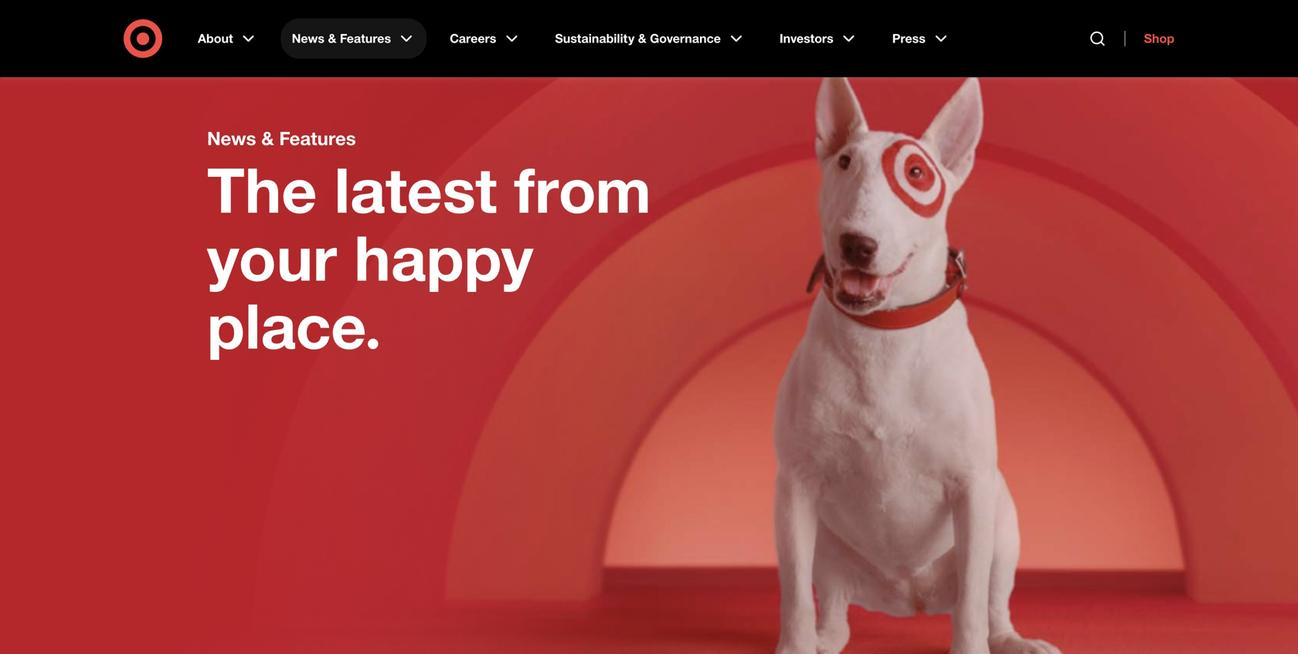 Task type: vqa. For each thing, say whether or not it's contained in the screenshot.
top Features
yes



Task type: describe. For each thing, give the bounding box(es) containing it.
news for news & features
[[292, 31, 325, 46]]

features for news & features
[[340, 31, 391, 46]]

press link
[[882, 19, 961, 59]]

features for news & features the latest from your happy place.
[[279, 127, 356, 150]]

about
[[198, 31, 233, 46]]

governance
[[650, 31, 721, 46]]

investors link
[[769, 19, 869, 59]]

press
[[893, 31, 926, 46]]

investors
[[780, 31, 834, 46]]



Task type: locate. For each thing, give the bounding box(es) containing it.
careers
[[450, 31, 496, 46]]

place.
[[207, 288, 382, 364]]

& inside news & features the latest from your happy place.
[[261, 127, 274, 150]]

careers link
[[439, 19, 532, 59]]

features
[[340, 31, 391, 46], [279, 127, 356, 150]]

from
[[514, 152, 651, 228]]

shop
[[1144, 31, 1175, 46]]

news for news & features the latest from your happy place.
[[207, 127, 256, 150]]

news & features link
[[281, 19, 427, 59]]

news
[[292, 31, 325, 46], [207, 127, 256, 150]]

0 horizontal spatial &
[[261, 127, 274, 150]]

news & features
[[292, 31, 391, 46]]

0 vertical spatial news
[[292, 31, 325, 46]]

sustainability & governance
[[555, 31, 721, 46]]

happy
[[354, 220, 534, 296]]

& for sustainability & governance
[[638, 31, 647, 46]]

1 horizontal spatial &
[[328, 31, 337, 46]]

1 horizontal spatial news
[[292, 31, 325, 46]]

shop link
[[1125, 31, 1175, 46]]

your
[[207, 220, 337, 296]]

sustainability & governance link
[[544, 19, 757, 59]]

sustainability
[[555, 31, 635, 46]]

&
[[328, 31, 337, 46], [638, 31, 647, 46], [261, 127, 274, 150]]

news inside news & features the latest from your happy place.
[[207, 127, 256, 150]]

about link
[[187, 19, 269, 59]]

the
[[207, 152, 317, 228]]

2 horizontal spatial &
[[638, 31, 647, 46]]

& for news & features
[[328, 31, 337, 46]]

1 vertical spatial news
[[207, 127, 256, 150]]

features inside news & features the latest from your happy place.
[[279, 127, 356, 150]]

1 vertical spatial features
[[279, 127, 356, 150]]

0 horizontal spatial news
[[207, 127, 256, 150]]

& for news & features the latest from your happy place.
[[261, 127, 274, 150]]

latest
[[334, 152, 497, 228]]

0 vertical spatial features
[[340, 31, 391, 46]]

news & features the latest from your happy place.
[[207, 127, 651, 364]]



